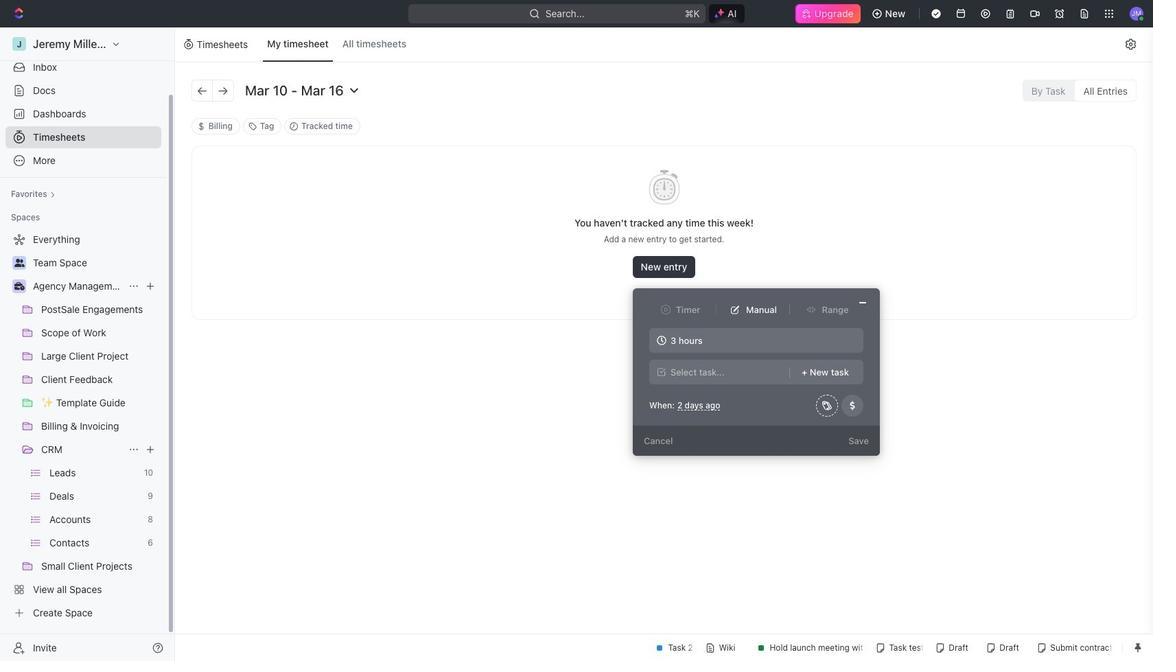 Task type: locate. For each thing, give the bounding box(es) containing it.
tree
[[5, 229, 161, 624]]

sidebar navigation
[[0, 27, 175, 661]]

tree inside sidebar "navigation"
[[5, 229, 161, 624]]

Enter time e.g. 3 hours 20 mins text field
[[649, 328, 864, 353]]



Task type: describe. For each thing, give the bounding box(es) containing it.
business time image
[[14, 282, 24, 290]]



Task type: vqa. For each thing, say whether or not it's contained in the screenshot.
New
no



